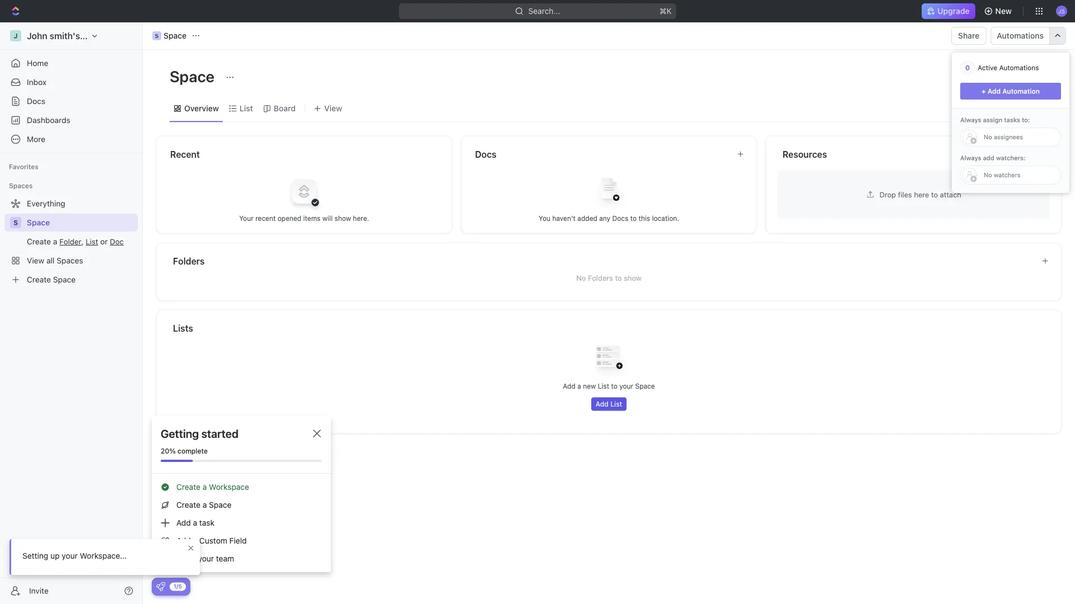 Task type: locate. For each thing, give the bounding box(es) containing it.
no inside dropdown button
[[984, 172, 992, 179]]

add
[[995, 72, 1009, 81], [988, 87, 1001, 95], [563, 383, 576, 391], [596, 401, 609, 409], [176, 519, 191, 528], [176, 537, 191, 546]]

s for s
[[13, 219, 18, 227]]

s
[[155, 32, 159, 39], [13, 219, 18, 227]]

0 horizontal spatial your
[[62, 552, 78, 561]]

new button
[[980, 2, 1019, 20]]

0 horizontal spatial folders
[[173, 256, 205, 267]]

always add watchers:
[[961, 155, 1026, 162]]

add for add list
[[596, 401, 609, 409]]

a up create a space on the left of the page
[[203, 483, 207, 492]]

no for no assignees
[[984, 134, 992, 141]]

1 horizontal spatial invite
[[176, 555, 196, 564]]

no down assign
[[984, 134, 992, 141]]

workspace
[[209, 483, 249, 492]]

20% complete
[[161, 448, 208, 455]]

no recent items image
[[282, 169, 327, 214]]

space tree
[[4, 195, 138, 289]]

0 vertical spatial invite
[[176, 555, 196, 564]]

automations up task
[[1000, 64, 1039, 72]]

1 horizontal spatial space, , element
[[152, 31, 161, 40]]

list down add a new list to your space
[[611, 401, 622, 409]]

to right here
[[931, 190, 938, 199]]

create up add a task at the bottom left
[[176, 501, 201, 510]]

1 vertical spatial list
[[598, 383, 609, 391]]

0 vertical spatial create
[[176, 483, 201, 492]]

+
[[982, 87, 986, 95]]

close image
[[313, 430, 321, 438]]

0 horizontal spatial docs
[[27, 97, 45, 106]]

setting
[[22, 552, 48, 561]]

upgrade link
[[922, 3, 976, 19]]

0 vertical spatial always
[[961, 117, 982, 124]]

add for add a custom field
[[176, 537, 191, 546]]

your
[[239, 215, 254, 222]]

always left assign
[[961, 117, 982, 124]]

always left add at the right top of the page
[[961, 155, 982, 162]]

1 vertical spatial no
[[984, 172, 992, 179]]

0 horizontal spatial space, , element
[[10, 217, 21, 229]]

0 vertical spatial space, , element
[[152, 31, 161, 40]]

a for custom
[[193, 537, 197, 546]]

add left 'task'
[[176, 519, 191, 528]]

a left new
[[578, 383, 581, 391]]

0 vertical spatial folders
[[173, 256, 205, 267]]

automations button
[[992, 27, 1050, 44]]

2 create from the top
[[176, 501, 201, 510]]

2 always from the top
[[961, 155, 982, 162]]

folders inside button
[[173, 256, 205, 267]]

0 vertical spatial show
[[335, 215, 351, 222]]

0 horizontal spatial s
[[13, 219, 18, 227]]

no down the folders button
[[576, 274, 586, 283]]

add for add a new list to your space
[[563, 383, 576, 391]]

always for always add watchers:
[[961, 155, 982, 162]]

1 horizontal spatial show
[[624, 274, 642, 283]]

0 horizontal spatial show
[[335, 215, 351, 222]]

always assign tasks to:
[[961, 117, 1030, 124]]

2 vertical spatial no
[[576, 274, 586, 283]]

board
[[274, 104, 296, 113]]

overview
[[184, 104, 219, 113]]

a up 'task'
[[203, 501, 207, 510]]

list right new
[[598, 383, 609, 391]]

0
[[966, 64, 970, 72]]

folders
[[173, 256, 205, 267], [588, 274, 613, 283]]

1 vertical spatial docs
[[475, 149, 497, 160]]

add right +
[[988, 87, 1001, 95]]

create
[[176, 483, 201, 492], [176, 501, 201, 510]]

1/5
[[174, 584, 182, 590]]

show
[[335, 215, 351, 222], [624, 274, 642, 283]]

share button
[[952, 27, 987, 45]]

0 vertical spatial docs
[[27, 97, 45, 106]]

s inside space, , element
[[13, 219, 18, 227]]

to left 'this'
[[631, 215, 637, 222]]

invite up 1/5
[[176, 555, 196, 564]]

add inside add task button
[[995, 72, 1009, 81]]

to
[[931, 190, 938, 199], [631, 215, 637, 222], [615, 274, 622, 283], [611, 383, 618, 391]]

docs
[[27, 97, 45, 106], [475, 149, 497, 160], [613, 215, 629, 222]]

active automations
[[978, 64, 1039, 72]]

automations
[[997, 31, 1044, 40], [1000, 64, 1039, 72]]

no
[[984, 134, 992, 141], [984, 172, 992, 179], [576, 274, 586, 283]]

space, , element
[[152, 31, 161, 40], [10, 217, 21, 229]]

1 always from the top
[[961, 117, 982, 124]]

inbox link
[[4, 73, 138, 91]]

here.
[[353, 215, 369, 222]]

1 vertical spatial folders
[[588, 274, 613, 283]]

0 horizontal spatial invite
[[29, 587, 49, 596]]

1 horizontal spatial your
[[198, 555, 214, 564]]

add inside add list button
[[596, 401, 609, 409]]

add left new
[[563, 383, 576, 391]]

here
[[914, 190, 929, 199]]

a for new
[[578, 383, 581, 391]]

haven't
[[553, 215, 576, 222]]

1 vertical spatial automations
[[1000, 64, 1039, 72]]

automations down new
[[997, 31, 1044, 40]]

your up add list
[[620, 383, 634, 391]]

2 horizontal spatial list
[[611, 401, 622, 409]]

getting
[[161, 427, 199, 441]]

create up create a space on the left of the page
[[176, 483, 201, 492]]

list
[[240, 104, 253, 113], [598, 383, 609, 391], [611, 401, 622, 409]]

task
[[199, 519, 215, 528]]

0 horizontal spatial list
[[240, 104, 253, 113]]

add down active automations
[[995, 72, 1009, 81]]

2 horizontal spatial docs
[[613, 215, 629, 222]]

watchers
[[994, 172, 1021, 179]]

invite inside sidebar navigation
[[29, 587, 49, 596]]

1 horizontal spatial folders
[[588, 274, 613, 283]]

s inside s space
[[155, 32, 159, 39]]

a for task
[[193, 519, 197, 528]]

2 vertical spatial list
[[611, 401, 622, 409]]

no watchers button
[[961, 166, 1061, 185]]

to:
[[1022, 117, 1030, 124]]

0 vertical spatial automations
[[997, 31, 1044, 40]]

folders button
[[173, 255, 1033, 268]]

1 vertical spatial space, , element
[[10, 217, 21, 229]]

add down add a new list to your space
[[596, 401, 609, 409]]

list left board link
[[240, 104, 253, 113]]

your
[[620, 383, 634, 391], [62, 552, 78, 561], [198, 555, 214, 564]]

workspace...
[[80, 552, 127, 561]]

up
[[50, 552, 60, 561]]

create a workspace
[[176, 483, 249, 492]]

space
[[164, 31, 187, 40], [170, 67, 218, 85], [27, 218, 50, 227], [635, 383, 655, 391], [209, 501, 232, 510]]

add for add task
[[995, 72, 1009, 81]]

watchers:
[[996, 155, 1026, 162]]

a for workspace
[[203, 483, 207, 492]]

add down add a task at the bottom left
[[176, 537, 191, 546]]

no down add at the right top of the page
[[984, 172, 992, 179]]

no assignees button
[[961, 128, 1061, 147]]

sidebar navigation
[[0, 22, 143, 605]]

1 vertical spatial always
[[961, 155, 982, 162]]

tasks
[[1005, 117, 1021, 124]]

1 create from the top
[[176, 483, 201, 492]]

1 horizontal spatial s
[[155, 32, 159, 39]]

list inside button
[[611, 401, 622, 409]]

space inside tree
[[27, 218, 50, 227]]

create for create a workspace
[[176, 483, 201, 492]]

2 vertical spatial docs
[[613, 215, 629, 222]]

a down add a task at the bottom left
[[193, 537, 197, 546]]

a left 'task'
[[193, 519, 197, 528]]

your down "add a custom field"
[[198, 555, 214, 564]]

1 vertical spatial invite
[[29, 587, 49, 596]]

docs inside sidebar navigation
[[27, 97, 45, 106]]

add list button
[[591, 398, 627, 411]]

setting up your workspace...
[[22, 552, 127, 561]]

lists
[[173, 323, 193, 334]]

lists button
[[173, 322, 1049, 335]]

0 vertical spatial s
[[155, 32, 159, 39]]

getting started
[[161, 427, 239, 441]]

+ add automation
[[982, 87, 1040, 95]]

1 vertical spatial s
[[13, 219, 18, 227]]

invite
[[176, 555, 196, 564], [29, 587, 49, 596]]

1 vertical spatial show
[[624, 274, 642, 283]]

your recent opened items will show here.
[[239, 215, 369, 222]]

to down the folders button
[[615, 274, 622, 283]]

create a space
[[176, 501, 232, 510]]

no inside 'dropdown button'
[[984, 134, 992, 141]]

always
[[961, 117, 982, 124], [961, 155, 982, 162]]

task
[[1011, 72, 1028, 81]]

search...
[[529, 6, 560, 16]]

inbox
[[27, 78, 47, 87]]

show right will at the top of the page
[[335, 215, 351, 222]]

show down the folders button
[[624, 274, 642, 283]]

1 vertical spatial create
[[176, 501, 201, 510]]

invite down setting on the bottom left
[[29, 587, 49, 596]]

your right up
[[62, 552, 78, 561]]

0 vertical spatial no
[[984, 134, 992, 141]]



Task type: describe. For each thing, give the bounding box(es) containing it.
new
[[583, 383, 596, 391]]

always for always assign tasks to:
[[961, 117, 982, 124]]

board link
[[272, 101, 296, 117]]

0 vertical spatial list
[[240, 104, 253, 113]]

dashboards link
[[4, 111, 138, 129]]

create for create a space
[[176, 501, 201, 510]]

dashboards
[[27, 116, 70, 125]]

docs link
[[4, 92, 138, 110]]

recent
[[170, 149, 200, 160]]

spaces
[[9, 182, 33, 190]]

2 horizontal spatial your
[[620, 383, 634, 391]]

upgrade
[[938, 6, 970, 16]]

home link
[[4, 54, 138, 72]]

onboarding checklist button element
[[156, 583, 165, 592]]

custom
[[199, 537, 227, 546]]

this
[[639, 215, 650, 222]]

you haven't added any docs to this location.
[[539, 215, 679, 222]]

team
[[216, 555, 234, 564]]

favorites button
[[4, 160, 43, 174]]

add a task
[[176, 519, 215, 528]]

add list
[[596, 401, 622, 409]]

new
[[996, 6, 1012, 16]]

you
[[539, 215, 551, 222]]

drop files here to attach
[[880, 190, 962, 199]]

opened
[[278, 215, 301, 222]]

complete
[[178, 448, 208, 455]]

add task
[[995, 72, 1028, 81]]

1 horizontal spatial docs
[[475, 149, 497, 160]]

attach
[[940, 190, 962, 199]]

s for s space
[[155, 32, 159, 39]]

no assignees
[[984, 134, 1023, 141]]

active
[[978, 64, 998, 72]]

add a new list to your space
[[563, 383, 655, 391]]

1 horizontal spatial list
[[598, 383, 609, 391]]

no folders to show
[[576, 274, 642, 283]]

resources
[[783, 149, 827, 160]]

no most used docs image
[[587, 169, 632, 214]]

items
[[303, 215, 321, 222]]

drop
[[880, 190, 896, 199]]

no for no folders to show
[[576, 274, 586, 283]]

automation
[[1003, 87, 1040, 95]]

automations inside button
[[997, 31, 1044, 40]]

onboarding checklist button image
[[156, 583, 165, 592]]

favorites
[[9, 163, 39, 171]]

share
[[958, 31, 980, 40]]

added
[[578, 215, 598, 222]]

no assignees note
[[979, 134, 1023, 141]]

space link
[[27, 214, 136, 232]]

files
[[898, 190, 912, 199]]

resources button
[[782, 148, 1033, 161]]

add task button
[[988, 68, 1035, 86]]

no watchers
[[984, 172, 1021, 179]]

a for space
[[203, 501, 207, 510]]

s space
[[155, 31, 187, 40]]

location.
[[652, 215, 679, 222]]

overview link
[[182, 101, 219, 117]]

add
[[983, 155, 995, 162]]

list link
[[237, 101, 253, 117]]

add for add a task
[[176, 519, 191, 528]]

recent
[[256, 215, 276, 222]]

assign
[[983, 117, 1003, 124]]

⌘k
[[660, 6, 672, 16]]

no for no watchers
[[984, 172, 992, 179]]

field
[[229, 537, 247, 546]]

home
[[27, 59, 48, 68]]

space, , element inside space tree
[[10, 217, 21, 229]]

20%
[[161, 448, 176, 455]]

add a custom field
[[176, 537, 247, 546]]

will
[[323, 215, 333, 222]]

any
[[599, 215, 611, 222]]

invite for invite your team
[[176, 555, 196, 564]]

invite your team
[[176, 555, 234, 564]]

no lists icon. image
[[587, 337, 632, 382]]

started
[[202, 427, 239, 441]]

to up add list
[[611, 383, 618, 391]]

invite for invite
[[29, 587, 49, 596]]

assignees
[[994, 134, 1023, 141]]



Task type: vqa. For each thing, say whether or not it's contained in the screenshot.
the left "S"
yes



